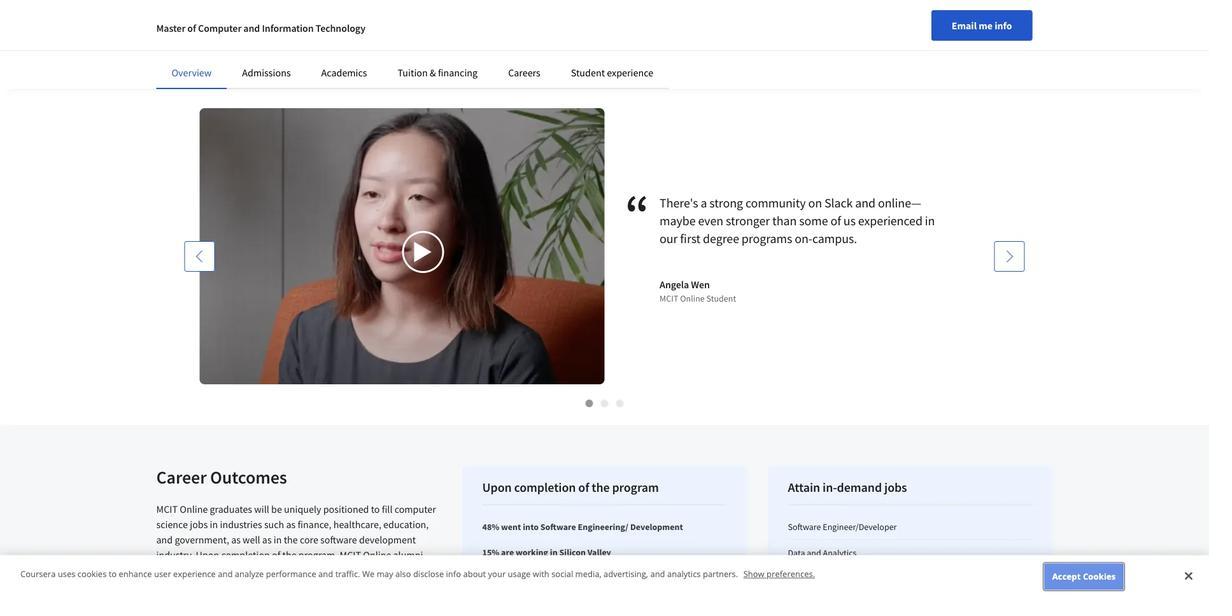 Task type: vqa. For each thing, say whether or not it's contained in the screenshot.
5
no



Task type: describe. For each thing, give the bounding box(es) containing it.
a
[[701, 195, 707, 211]]

in up government,
[[210, 519, 218, 531]]

first
[[681, 231, 701, 247]]

u.s.
[[704, 573, 720, 584]]

earn
[[226, 564, 245, 577]]

analyze
[[235, 569, 264, 580]]

maybe
[[660, 213, 696, 229]]

full
[[645, 573, 658, 584]]

time
[[660, 573, 678, 584]]

15% are working in silicon valley
[[483, 547, 612, 559]]

show
[[744, 569, 765, 580]]

into
[[523, 522, 539, 533]]

and down technology
[[402, 580, 418, 593]]

google,
[[323, 580, 356, 593]]

degree
[[703, 231, 740, 247]]

email me info
[[952, 19, 1013, 32]]

master of computer and information technology
[[156, 22, 366, 34]]

1 list item from the left
[[158, 0, 453, 17]]

demand
[[838, 480, 882, 496]]

1 horizontal spatial technology
[[835, 574, 878, 586]]

in inside there's a strong community on slack and online— maybe even stronger than some of us experienced in our first degree programs on-campus.
[[926, 213, 936, 229]]

software
[[321, 534, 357, 547]]

government,
[[175, 534, 229, 547]]

accept cookies
[[1053, 571, 1117, 583]]

there's a strong community on slack and online— maybe even stronger than some of us experienced in our first degree programs on-campus.
[[660, 195, 936, 247]]

slides element
[[169, 397, 1041, 410]]

and down "science"
[[156, 534, 173, 547]]

science
[[156, 519, 188, 531]]

analytics
[[668, 569, 701, 580]]

as down earn
[[227, 580, 236, 593]]

in-
[[823, 480, 838, 496]]

uniquely
[[284, 503, 321, 516]]

privacy alert dialog
[[0, 556, 1210, 601]]

of up 48% went into software engineering/ development
[[579, 480, 590, 496]]

may
[[377, 569, 393, 580]]

industry.
[[156, 549, 194, 562]]

attain in-demand jobs
[[788, 480, 908, 496]]

positioned
[[323, 503, 369, 516]]

experienced
[[859, 213, 923, 229]]

academics
[[321, 66, 367, 79]]

graduates inside average salary from graduates employed full time in the u.s. is $129,947.
[[563, 573, 602, 584]]

show preferences. link
[[744, 569, 816, 580]]

overview
[[172, 66, 212, 79]]

0 vertical spatial such
[[264, 519, 284, 531]]

1 vertical spatial such
[[205, 580, 225, 593]]

than
[[773, 213, 797, 229]]

0 vertical spatial jobs
[[885, 480, 908, 496]]

1 horizontal spatial to
[[215, 564, 224, 577]]

2 software from the left
[[788, 522, 822, 533]]

the up performance
[[283, 549, 297, 562]]

$129,947.
[[491, 586, 529, 597]]

tuition
[[398, 66, 428, 79]]

development
[[631, 522, 684, 533]]

silicon
[[560, 547, 586, 559]]

community
[[746, 195, 806, 211]]

analytics
[[824, 548, 857, 559]]

engineering/
[[578, 522, 629, 533]]

engineer/developer
[[823, 522, 897, 533]]

stronger
[[726, 213, 770, 229]]

1 vertical spatial &
[[430, 66, 436, 79]]

upon completion of the program
[[483, 480, 659, 496]]

academics link
[[321, 66, 367, 79]]

fill
[[382, 503, 393, 516]]

online inside angela wen mcit online student
[[681, 293, 705, 305]]

learn about tuition & financing link
[[156, 35, 277, 47]]

information technology
[[788, 574, 878, 586]]

career
[[156, 467, 207, 489]]

coursera uses cookies to enhance user experience and analyze performance and traffic. we may also disclose info about your usage with social media, advertising, and analytics partners. show preferences.
[[20, 569, 816, 580]]

we
[[362, 569, 375, 580]]

online—
[[879, 195, 922, 211]]

slack
[[825, 195, 853, 211]]

48% went into software engineering/ development
[[483, 522, 684, 533]]

accept cookies button
[[1045, 564, 1125, 591]]

overview link
[[172, 66, 212, 79]]

employed
[[604, 573, 643, 584]]

industries
[[220, 519, 262, 531]]

competitive
[[288, 564, 339, 577]]

usage
[[508, 569, 531, 580]]

amazon,
[[238, 580, 275, 593]]

1 horizontal spatial experience
[[607, 66, 654, 79]]

to inside privacy alert dialog
[[109, 569, 117, 580]]

of right master
[[188, 22, 196, 34]]

email
[[952, 19, 977, 32]]

learn about tuition & financing
[[156, 35, 277, 47]]

student inside angela wen mcit online student
[[707, 293, 737, 305]]

attain
[[788, 480, 821, 496]]

traffic.
[[336, 569, 360, 580]]

will
[[254, 503, 269, 516]]

outcomes
[[210, 467, 287, 489]]

uses
[[58, 569, 75, 580]]

alumni
[[393, 549, 423, 562]]

as down the uniquely
[[286, 519, 296, 531]]

average
[[483, 573, 514, 584]]

with inside privacy alert dialog
[[533, 569, 550, 580]]

and right data at the right of page
[[807, 548, 822, 559]]

your
[[488, 569, 506, 580]]

some
[[800, 213, 829, 229]]

wen
[[691, 278, 710, 291]]

about inside privacy alert dialog
[[463, 569, 486, 580]]

at
[[375, 564, 384, 577]]



Task type: locate. For each thing, give the bounding box(es) containing it.
gone
[[179, 564, 200, 577]]

in right experienced on the top right
[[926, 213, 936, 229]]

student experience link
[[571, 66, 654, 79]]

0 vertical spatial &
[[233, 35, 239, 47]]

1 horizontal spatial &
[[430, 66, 436, 79]]

from
[[542, 573, 561, 584]]

0 horizontal spatial student
[[571, 66, 605, 79]]

graduates down silicon
[[563, 573, 602, 584]]

2 vertical spatial jobs
[[247, 564, 265, 577]]

0 vertical spatial info
[[995, 19, 1013, 32]]

on inside mcit online graduates will be uniquely positioned to fill computer science jobs in industries such as finance, healthcare, education, and government, as well as in the core software development industry. upon completion of the program, mcit online alumni have gone on to earn jobs with competitive salaries at technology companies such as amazon, facebook, google, microsoft, and bloomberg. view our latest
[[202, 564, 213, 577]]

disclose
[[413, 569, 444, 580]]

2 vertical spatial online
[[363, 549, 391, 562]]

on right gone
[[202, 564, 213, 577]]

and up us
[[856, 195, 876, 211]]

upon up 48%
[[483, 480, 512, 496]]

2 horizontal spatial mcit
[[660, 293, 679, 305]]

1 horizontal spatial on
[[809, 195, 823, 211]]

mcit up "science"
[[156, 503, 178, 516]]

online up "at"
[[363, 549, 391, 562]]

1 vertical spatial mcit
[[156, 503, 178, 516]]

0 vertical spatial student
[[571, 66, 605, 79]]

jobs right demand
[[885, 480, 908, 496]]

on-
[[795, 231, 813, 247]]

in left silicon
[[550, 547, 558, 559]]

companies
[[156, 580, 203, 593]]

our down the maybe
[[660, 231, 678, 247]]

financing down master of computer and information technology
[[241, 35, 277, 47]]

0 horizontal spatial upon
[[196, 549, 219, 562]]

and
[[244, 22, 260, 34], [856, 195, 876, 211], [156, 534, 173, 547], [807, 548, 822, 559], [218, 569, 233, 580], [319, 569, 333, 580], [651, 569, 666, 580], [402, 580, 418, 593]]

core
[[300, 534, 319, 547]]

0 horizontal spatial about
[[180, 35, 203, 47]]

0 vertical spatial completion
[[515, 480, 576, 496]]

campus.
[[813, 231, 858, 247]]

experience inside privacy alert dialog
[[173, 569, 216, 580]]

there's
[[660, 195, 699, 211]]

0 vertical spatial information
[[262, 22, 314, 34]]

0 vertical spatial mcit
[[660, 293, 679, 305]]

0 horizontal spatial online
[[180, 503, 208, 516]]

online up "science"
[[180, 503, 208, 516]]

tuition & financing
[[398, 66, 478, 79]]

student experience
[[571, 66, 654, 79]]

filled play image
[[413, 241, 434, 264]]

information up "admissions"
[[262, 22, 314, 34]]

the left core
[[284, 534, 298, 547]]

computer
[[198, 22, 242, 34]]

0 vertical spatial online
[[681, 293, 705, 305]]

0 horizontal spatial technology
[[316, 22, 366, 34]]

preferences.
[[767, 569, 816, 580]]

0 horizontal spatial &
[[233, 35, 239, 47]]

in right well
[[274, 534, 282, 547]]

our right view at bottom left
[[231, 595, 245, 601]]

list
[[156, 0, 1053, 18]]

to right cookies
[[109, 569, 117, 580]]

1 vertical spatial online
[[180, 503, 208, 516]]

program,
[[299, 549, 338, 562]]

programs
[[742, 231, 793, 247]]

software right into in the left of the page
[[541, 522, 576, 533]]

info right me
[[995, 19, 1013, 32]]

accept
[[1053, 571, 1081, 583]]

technology down "analytics"
[[835, 574, 878, 586]]

us
[[844, 213, 856, 229]]

1 horizontal spatial our
[[660, 231, 678, 247]]

our
[[660, 231, 678, 247], [231, 595, 245, 601]]

email me info button
[[932, 10, 1033, 41]]

1 horizontal spatial information
[[788, 574, 833, 586]]

be
[[271, 503, 282, 516]]

healthcare,
[[334, 519, 382, 531]]

1 vertical spatial graduates
[[563, 573, 602, 584]]

is
[[483, 586, 489, 597]]

0 horizontal spatial with
[[267, 564, 286, 577]]

education,
[[384, 519, 429, 531]]

1 vertical spatial on
[[202, 564, 213, 577]]

even
[[699, 213, 724, 229]]

information down data and analytics
[[788, 574, 833, 586]]

info right disclose
[[446, 569, 461, 580]]

1 vertical spatial our
[[231, 595, 245, 601]]

and inside there's a strong community on slack and online— maybe even stronger than some of us experienced in our first degree programs on-campus.
[[856, 195, 876, 211]]

in inside average salary from graduates employed full time in the u.s. is $129,947.
[[680, 573, 687, 584]]

1 horizontal spatial software
[[788, 522, 822, 533]]

of up performance
[[272, 549, 281, 562]]

0 vertical spatial experience
[[607, 66, 654, 79]]

jobs
[[885, 480, 908, 496], [190, 519, 208, 531], [247, 564, 265, 577]]

graduates inside mcit online graduates will be uniquely positioned to fill computer science jobs in industries such as finance, healthcare, education, and government, as well as in the core software development industry. upon completion of the program, mcit online alumni have gone on to earn jobs with competitive salaries at technology companies such as amazon, facebook, google, microsoft, and bloomberg. view our latest
[[210, 503, 252, 516]]

the
[[592, 480, 610, 496], [284, 534, 298, 547], [283, 549, 297, 562], [689, 573, 702, 584]]

1 horizontal spatial financing
[[438, 66, 478, 79]]

completion inside mcit online graduates will be uniquely positioned to fill computer science jobs in industries such as finance, healthcare, education, and government, as well as in the core software development industry. upon completion of the program, mcit online alumni have gone on to earn jobs with competitive salaries at technology companies such as amazon, facebook, google, microsoft, and bloomberg. view our latest
[[221, 549, 270, 562]]

1 horizontal spatial jobs
[[247, 564, 265, 577]]

microsoft,
[[358, 580, 400, 593]]

software up data at the right of page
[[788, 522, 822, 533]]

graduates up industries
[[210, 503, 252, 516]]

1 vertical spatial technology
[[835, 574, 878, 586]]

jobs up amazon,
[[247, 564, 265, 577]]

admissions link
[[242, 66, 291, 79]]

upon inside mcit online graduates will be uniquely positioned to fill computer science jobs in industries such as finance, healthcare, education, and government, as well as in the core software development industry. upon completion of the program, mcit online alumni have gone on to earn jobs with competitive salaries at technology companies such as amazon, facebook, google, microsoft, and bloomberg. view our latest
[[196, 549, 219, 562]]

15%
[[483, 547, 500, 559]]

1 vertical spatial student
[[707, 293, 737, 305]]

2 vertical spatial mcit
[[340, 549, 361, 562]]

0 horizontal spatial mcit
[[156, 503, 178, 516]]

cookies
[[1084, 571, 1117, 583]]

admissions
[[242, 66, 291, 79]]

0 horizontal spatial information
[[262, 22, 314, 34]]

completion down well
[[221, 549, 270, 562]]

info inside button
[[995, 19, 1013, 32]]

of
[[188, 22, 196, 34], [831, 213, 842, 229], [579, 480, 590, 496], [272, 549, 281, 562]]

advertising,
[[604, 569, 649, 580]]

coursera
[[20, 569, 56, 580]]

to left earn
[[215, 564, 224, 577]]

technology up academics link
[[316, 22, 366, 34]]

0 horizontal spatial completion
[[221, 549, 270, 562]]

mcit online graduates will be uniquely positioned to fill computer science jobs in industries such as finance, healthcare, education, and government, as well as in the core software development industry. upon completion of the program, mcit online alumni have gone on to earn jobs with competitive salaries at technology companies such as amazon, facebook, google, microsoft, and bloomberg. view our latest
[[156, 503, 436, 601]]

0 vertical spatial technology
[[316, 22, 366, 34]]

of inside there's a strong community on slack and online— maybe even stronger than some of us experienced in our first degree programs on-campus.
[[831, 213, 842, 229]]

our inside mcit online graduates will be uniquely positioned to fill computer science jobs in industries such as finance, healthcare, education, and government, as well as in the core software development industry. upon completion of the program, mcit online alumni have gone on to earn jobs with competitive salaries at technology companies such as amazon, facebook, google, microsoft, and bloomberg. view our latest
[[231, 595, 245, 601]]

1 vertical spatial information
[[788, 574, 833, 586]]

0 horizontal spatial graduates
[[210, 503, 252, 516]]

me
[[979, 19, 993, 32]]

next image
[[1004, 250, 1017, 263]]

0 horizontal spatial on
[[202, 564, 213, 577]]

strong
[[710, 195, 744, 211]]

mcit up salaries
[[340, 549, 361, 562]]

such up view at bottom left
[[205, 580, 225, 593]]

0 horizontal spatial to
[[109, 569, 117, 580]]

completion
[[515, 480, 576, 496], [221, 549, 270, 562]]

performance
[[266, 569, 316, 580]]

our inside there's a strong community on slack and online— maybe even stronger than some of us experienced in our first degree programs on-campus.
[[660, 231, 678, 247]]

on up some
[[809, 195, 823, 211]]

2 horizontal spatial to
[[371, 503, 380, 516]]

0 vertical spatial financing
[[241, 35, 277, 47]]

cookies
[[78, 569, 107, 580]]

with up amazon,
[[267, 564, 286, 577]]

mcit inside angela wen mcit online student
[[660, 293, 679, 305]]

about up the is
[[463, 569, 486, 580]]

1 vertical spatial jobs
[[190, 519, 208, 531]]

financing right tuition
[[438, 66, 478, 79]]

working
[[516, 547, 549, 559]]

3 list item from the left
[[748, 0, 1043, 17]]

0 vertical spatial about
[[180, 35, 203, 47]]

the inside average salary from graduates employed full time in the u.s. is $129,947.
[[689, 573, 702, 584]]

development
[[359, 534, 416, 547]]

mcit down angela
[[660, 293, 679, 305]]

of left us
[[831, 213, 842, 229]]

technology
[[386, 564, 434, 577]]

finance,
[[298, 519, 332, 531]]

list item
[[158, 0, 453, 17], [453, 0, 748, 17], [748, 0, 1043, 17]]

online down 'wen'
[[681, 293, 705, 305]]

1 horizontal spatial upon
[[483, 480, 512, 496]]

1 horizontal spatial info
[[995, 19, 1013, 32]]

program
[[613, 480, 659, 496]]

1 vertical spatial experience
[[173, 569, 216, 580]]

2 horizontal spatial jobs
[[885, 480, 908, 496]]

as left well
[[231, 534, 241, 547]]

1 vertical spatial upon
[[196, 549, 219, 562]]

valley
[[588, 547, 612, 559]]

1 horizontal spatial with
[[533, 569, 550, 580]]

info inside privacy alert dialog
[[446, 569, 461, 580]]

graduates
[[210, 503, 252, 516], [563, 573, 602, 584]]

the left the u.s.
[[689, 573, 702, 584]]

0 horizontal spatial info
[[446, 569, 461, 580]]

tuition & financing link
[[398, 66, 478, 79]]

1 vertical spatial about
[[463, 569, 486, 580]]

on
[[809, 195, 823, 211], [202, 564, 213, 577]]

angela wen mcit online student
[[660, 278, 737, 305]]

1 vertical spatial financing
[[438, 66, 478, 79]]

bloomberg.
[[156, 595, 206, 601]]

0 horizontal spatial jobs
[[190, 519, 208, 531]]

enhance
[[119, 569, 152, 580]]

previous image
[[193, 250, 206, 263]]

1 vertical spatial completion
[[221, 549, 270, 562]]

&
[[233, 35, 239, 47], [430, 66, 436, 79]]

partners.
[[703, 569, 739, 580]]

with inside mcit online graduates will be uniquely positioned to fill computer science jobs in industries such as finance, healthcare, education, and government, as well as in the core software development industry. upon completion of the program, mcit online alumni have gone on to earn jobs with competitive salaries at technology companies such as amazon, facebook, google, microsoft, and bloomberg. view our latest
[[267, 564, 286, 577]]

media,
[[576, 569, 602, 580]]

1 horizontal spatial online
[[363, 549, 391, 562]]

info
[[995, 19, 1013, 32], [446, 569, 461, 580]]

0 horizontal spatial financing
[[241, 35, 277, 47]]

such down the be
[[264, 519, 284, 531]]

student right careers 'link'
[[571, 66, 605, 79]]

0 vertical spatial our
[[660, 231, 678, 247]]

of inside mcit online graduates will be uniquely positioned to fill computer science jobs in industries such as finance, healthcare, education, and government, as well as in the core software development industry. upon completion of the program, mcit online alumni have gone on to earn jobs with competitive salaries at technology companies such as amazon, facebook, google, microsoft, and bloomberg. view our latest
[[272, 549, 281, 562]]

technology
[[316, 22, 366, 34], [835, 574, 878, 586]]

0 horizontal spatial experience
[[173, 569, 216, 580]]

with left social
[[533, 569, 550, 580]]

in right time at right
[[680, 573, 687, 584]]

as right well
[[262, 534, 272, 547]]

1 horizontal spatial completion
[[515, 480, 576, 496]]

also
[[396, 569, 411, 580]]

2 list item from the left
[[453, 0, 748, 17]]

student down 'wen'
[[707, 293, 737, 305]]

learn
[[156, 35, 178, 47]]

1 vertical spatial info
[[446, 569, 461, 580]]

1 horizontal spatial student
[[707, 293, 737, 305]]

and left analyze
[[218, 569, 233, 580]]

0 vertical spatial graduates
[[210, 503, 252, 516]]

1 horizontal spatial about
[[463, 569, 486, 580]]

0 vertical spatial upon
[[483, 480, 512, 496]]

1 horizontal spatial graduates
[[563, 573, 602, 584]]

1 horizontal spatial such
[[264, 519, 284, 531]]

computer
[[395, 503, 436, 516]]

to left fill
[[371, 503, 380, 516]]

0 horizontal spatial our
[[231, 595, 245, 601]]

1 software from the left
[[541, 522, 576, 533]]

mcit
[[660, 293, 679, 305], [156, 503, 178, 516], [340, 549, 361, 562]]

the left 'program'
[[592, 480, 610, 496]]

as
[[286, 519, 296, 531], [231, 534, 241, 547], [262, 534, 272, 547], [227, 580, 236, 593]]

with
[[267, 564, 286, 577], [533, 569, 550, 580]]

on inside there's a strong community on slack and online— maybe even stronger than some of us experienced in our first degree programs on-campus.
[[809, 195, 823, 211]]

and right computer
[[244, 22, 260, 34]]

0 horizontal spatial software
[[541, 522, 576, 533]]

and down program,
[[319, 569, 333, 580]]

upon down government,
[[196, 549, 219, 562]]

data
[[788, 548, 806, 559]]

user
[[154, 569, 171, 580]]

2 horizontal spatial online
[[681, 293, 705, 305]]

about
[[180, 35, 203, 47], [463, 569, 486, 580]]

1 horizontal spatial mcit
[[340, 549, 361, 562]]

facebook,
[[277, 580, 321, 593]]

salaries
[[341, 564, 373, 577]]

and left analytics
[[651, 569, 666, 580]]

tuition
[[205, 35, 231, 47]]

social
[[552, 569, 574, 580]]

0 horizontal spatial such
[[205, 580, 225, 593]]

careers link
[[509, 66, 541, 79]]

jobs up government,
[[190, 519, 208, 531]]

online
[[681, 293, 705, 305], [180, 503, 208, 516], [363, 549, 391, 562]]

completion up into in the left of the page
[[515, 480, 576, 496]]

about right 'learn'
[[180, 35, 203, 47]]

0 vertical spatial on
[[809, 195, 823, 211]]



